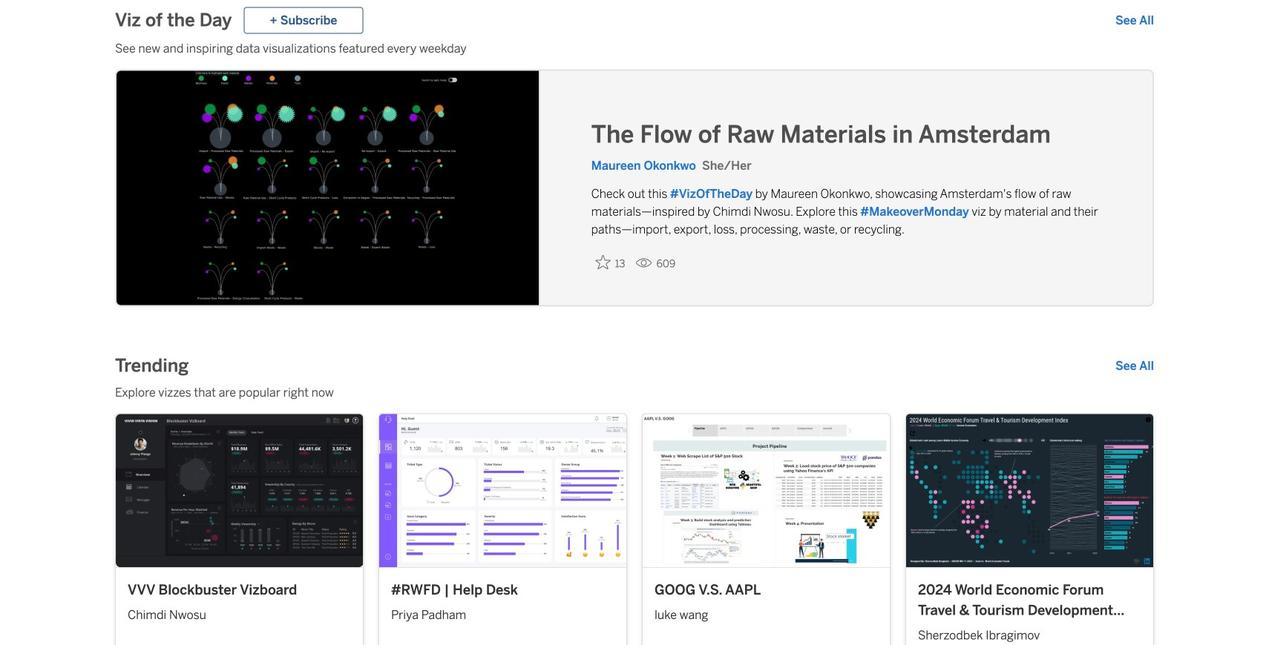 Task type: locate. For each thing, give the bounding box(es) containing it.
see new and inspiring data visualizations featured every weekday element
[[115, 40, 1154, 58]]

see all viz of the day element
[[1115, 12, 1154, 29]]

Add Favorite button
[[591, 250, 630, 274]]

tableau public viz of the day image
[[117, 69, 540, 307]]

explore vizzes that are popular right now element
[[115, 384, 1154, 402]]

4 workbook thumbnail image from the left
[[906, 414, 1153, 568]]

trending heading
[[115, 354, 189, 378]]

workbook thumbnail image
[[116, 414, 363, 568], [379, 414, 626, 568], [643, 414, 890, 568], [906, 414, 1153, 568]]



Task type: describe. For each thing, give the bounding box(es) containing it.
add favorite image
[[596, 255, 611, 270]]

see all trending element
[[1115, 357, 1154, 375]]

2 workbook thumbnail image from the left
[[379, 414, 626, 568]]

1 workbook thumbnail image from the left
[[116, 414, 363, 568]]

3 workbook thumbnail image from the left
[[643, 414, 890, 568]]

viz of the day heading
[[115, 9, 232, 32]]



Task type: vqa. For each thing, say whether or not it's contained in the screenshot.
The Explore Vizzes That Are Popular Right Now "element"
yes



